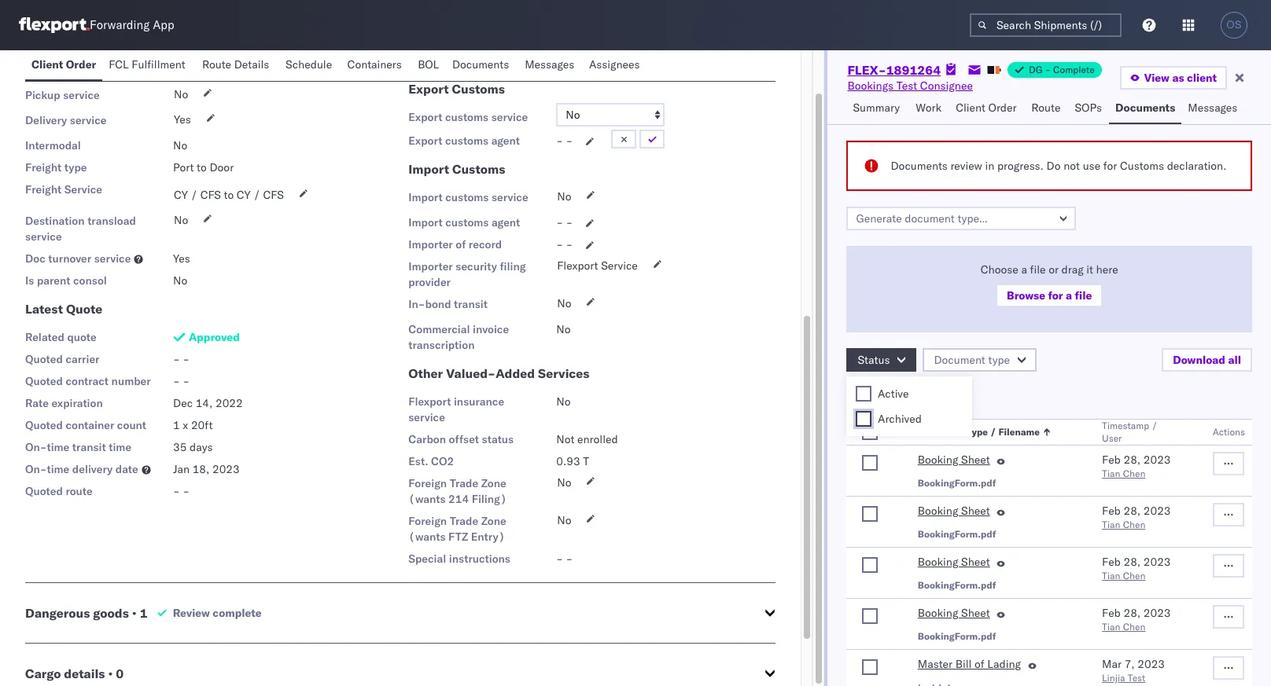 Task type: vqa. For each thing, say whether or not it's contained in the screenshot.


Task type: describe. For each thing, give the bounding box(es) containing it.
co2
[[431, 455, 454, 469]]

0 vertical spatial messages
[[525, 57, 575, 72]]

214
[[449, 493, 469, 507]]

os
[[1227, 19, 1242, 31]]

0 vertical spatial documents
[[452, 57, 509, 72]]

0 vertical spatial to
[[197, 161, 207, 175]]

feb for first the booking sheet link from the bottom of the page
[[1103, 607, 1121, 621]]

quoted contract number
[[25, 375, 151, 389]]

schedule
[[286, 57, 332, 72]]

related
[[25, 330, 64, 345]]

commercial
[[409, 323, 470, 337]]

consignee
[[920, 79, 973, 93]]

destination for destination agent
[[409, 54, 468, 68]]

download
[[1173, 353, 1226, 367]]

pickup
[[25, 88, 60, 102]]

0 vertical spatial freight
[[581, 54, 618, 68]]

Generate document type... text field
[[847, 207, 1077, 231]]

forwarding app
[[90, 18, 174, 33]]

0.93 t
[[557, 455, 589, 469]]

1 vertical spatial 20ft
[[191, 419, 213, 433]]

importer for importer security filing provider
[[409, 260, 453, 274]]

0 vertical spatial 1
[[174, 62, 181, 76]]

feb for 3rd the booking sheet link from the top of the page
[[1103, 556, 1121, 570]]

security
[[456, 260, 497, 274]]

export for export customs
[[409, 81, 449, 97]]

in-bond transit
[[409, 297, 488, 312]]

carbon offset status
[[409, 433, 514, 447]]

file inside button
[[1075, 289, 1092, 303]]

0 vertical spatial messages button
[[519, 50, 583, 81]]

import for import customs
[[409, 161, 449, 177]]

trade for 214
[[450, 477, 479, 491]]

0 horizontal spatial client order button
[[25, 50, 103, 81]]

booking sheet for 4th the booking sheet link from the bottom
[[918, 453, 991, 467]]

transit for time
[[72, 441, 106, 455]]

flexport for other valued-added services
[[409, 395, 451, 409]]

on-time transit time
[[25, 441, 131, 455]]

entry)
[[471, 530, 505, 545]]

0
[[116, 667, 124, 682]]

uploaded
[[847, 389, 898, 403]]

carrier
[[66, 353, 100, 367]]

insurance
[[454, 395, 504, 409]]

choose
[[981, 263, 1019, 277]]

cargo details • 0
[[25, 667, 124, 682]]

quoted container count
[[25, 419, 146, 433]]

1 vertical spatial count
[[117, 419, 146, 433]]

2 tian from the top
[[1103, 519, 1121, 531]]

export for export customs service
[[409, 110, 443, 124]]

service for flexport insurance service
[[409, 411, 445, 425]]

master bill of lading
[[918, 658, 1021, 672]]

1 cy from the left
[[174, 188, 188, 202]]

time up date
[[109, 441, 131, 455]]

instructions
[[449, 552, 511, 567]]

sops
[[1075, 101, 1102, 115]]

all
[[1229, 353, 1242, 367]]

customs right the use
[[1120, 159, 1165, 173]]

2 vertical spatial 1
[[140, 606, 148, 622]]

not
[[1064, 159, 1080, 173]]

/ inside timestamp / user
[[1152, 420, 1158, 432]]

1 feb 28, 2023 tian chen from the top
[[1103, 453, 1171, 480]]

progress.
[[998, 159, 1044, 173]]

0 vertical spatial 1 x 20ft
[[174, 62, 214, 76]]

flexport service
[[557, 259, 638, 273]]

1 vertical spatial 1 x 20ft
[[173, 419, 213, 433]]

2 cfs from the left
[[263, 188, 284, 202]]

foreign trade zone (wants ftz entry)
[[409, 515, 506, 545]]

master
[[918, 658, 953, 672]]

1 vertical spatial to
[[224, 188, 234, 202]]

document for document type / filename
[[918, 426, 965, 438]]

quoted for quoted route
[[25, 485, 63, 499]]

t
[[583, 455, 589, 469]]

browse for a file button
[[996, 284, 1103, 308]]

foreign for foreign trade zone (wants 214 filing)
[[409, 477, 447, 491]]

dec
[[173, 397, 193, 411]]

browse for a file
[[1007, 289, 1092, 303]]

type for freight type
[[64, 161, 87, 175]]

container
[[25, 63, 76, 77]]

parent
[[37, 274, 70, 288]]

1 cfs from the left
[[200, 188, 221, 202]]

• for goods
[[132, 606, 137, 622]]

2022
[[216, 397, 243, 411]]

1 vertical spatial of
[[975, 658, 985, 672]]

customs for import customs agent
[[446, 216, 489, 230]]

partner
[[621, 54, 661, 68]]

order for bottom client order "button"
[[989, 101, 1017, 115]]

time for delivery
[[47, 463, 69, 477]]

container
[[66, 419, 114, 433]]

35 days
[[173, 441, 213, 455]]

4 tian from the top
[[1103, 622, 1121, 633]]

0 vertical spatial test
[[897, 79, 918, 93]]

timestamp / user button
[[1099, 417, 1182, 445]]

type
[[967, 426, 988, 438]]

flex-
[[848, 62, 887, 78]]

time for transit
[[47, 441, 69, 455]]

commercial invoice transcription
[[409, 323, 509, 353]]

bookingform.pdf for 4th the booking sheet link from the bottom
[[918, 478, 997, 489]]

2 sheet from the top
[[962, 504, 991, 519]]

days
[[190, 441, 213, 455]]

review
[[173, 607, 210, 621]]

filing)
[[472, 493, 507, 507]]

bookingform.pdf for 3rd the booking sheet link from the bottom
[[918, 529, 997, 541]]

agent for import customs
[[492, 216, 520, 230]]

port to door
[[173, 161, 234, 175]]

zone for foreign trade zone (wants ftz entry)
[[481, 515, 506, 529]]

not
[[557, 433, 575, 447]]

complete
[[213, 607, 262, 621]]

documents review in progress. do not use for customs declaration.
[[891, 159, 1227, 173]]

customs for export customs service
[[445, 110, 489, 124]]

client for bottom client order "button"
[[956, 101, 986, 115]]

schedule button
[[279, 50, 341, 81]]

35
[[173, 441, 187, 455]]

record
[[469, 238, 502, 252]]

2023 inside mar 7, 2023 linjia test
[[1138, 658, 1165, 672]]

2 feb 28, 2023 tian chen from the top
[[1103, 504, 1171, 531]]

on- for on-time delivery date
[[25, 463, 47, 477]]

foreign for foreign trade zone (wants ftz entry)
[[409, 515, 447, 529]]

import for import customs agent
[[409, 216, 443, 230]]

delivery service
[[25, 113, 107, 127]]

special instructions
[[409, 552, 511, 567]]

on-time delivery date
[[25, 463, 138, 477]]

uploaded files ∙ 7
[[847, 389, 943, 403]]

quoted route
[[25, 485, 93, 499]]

4 28, from the top
[[1124, 607, 1141, 621]]

4 booking from the top
[[918, 607, 959, 621]]

dg
[[1029, 64, 1043, 76]]

quoted for quoted contract number
[[25, 375, 63, 389]]

doc
[[25, 252, 46, 266]]

chen for 3rd the booking sheet link from the top of the page
[[1123, 570, 1146, 582]]

customs for export customs agent
[[445, 134, 489, 148]]

(wants for foreign trade zone (wants ftz entry)
[[409, 530, 446, 545]]

bol button
[[412, 50, 446, 81]]

document type / filename button
[[915, 423, 1071, 439]]

contract
[[66, 375, 109, 389]]

1 booking from the top
[[918, 453, 959, 467]]

service for freight service
[[64, 183, 102, 197]]

invoice
[[473, 323, 509, 337]]

0 vertical spatial x
[[184, 62, 189, 76]]

chen for 4th the booking sheet link from the bottom
[[1123, 468, 1146, 480]]

work button
[[910, 94, 950, 124]]

timestamp
[[1103, 420, 1150, 432]]

zone for foreign trade zone (wants 214 filing)
[[481, 477, 506, 491]]

0.93
[[557, 455, 580, 469]]

3 booking sheet link from the top
[[918, 555, 991, 574]]

containers button
[[341, 50, 412, 81]]

0 horizontal spatial of
[[456, 238, 466, 252]]

view as client
[[1145, 71, 1217, 85]]

service down pickup service
[[70, 113, 107, 127]]

0 horizontal spatial documents button
[[446, 50, 519, 81]]

3 28, from the top
[[1124, 556, 1141, 570]]

flexport insurance service
[[409, 395, 504, 425]]

2 vertical spatial documents
[[891, 159, 948, 173]]

booking sheet for first the booking sheet link from the bottom of the page
[[918, 607, 991, 621]]

flexport. image
[[19, 17, 90, 33]]

app
[[153, 18, 174, 33]]

quoted for quoted container count
[[25, 419, 63, 433]]

0 vertical spatial count
[[79, 63, 108, 77]]

1 tian from the top
[[1103, 468, 1121, 480]]

0 vertical spatial for
[[1104, 159, 1118, 173]]

status
[[482, 433, 514, 447]]

ftz
[[449, 530, 468, 545]]

freight for freight service
[[25, 183, 62, 197]]

route for route
[[1032, 101, 1061, 115]]

for inside button
[[1049, 289, 1064, 303]]

flex-1891264 link
[[848, 62, 941, 78]]

1 vertical spatial client order button
[[950, 94, 1026, 124]]

a inside button
[[1066, 289, 1073, 303]]

client for left client order "button"
[[31, 57, 63, 72]]

door
[[210, 161, 234, 175]]

0 vertical spatial agent
[[471, 54, 499, 68]]

booking sheet for 3rd the booking sheet link from the top of the page
[[918, 556, 991, 570]]

bookingform.pdf for first the booking sheet link from the bottom of the page
[[918, 631, 997, 643]]

0 vertical spatial yes
[[174, 113, 191, 127]]



Task type: locate. For each thing, give the bounding box(es) containing it.
client order down incoterms
[[31, 57, 96, 72]]

export customs agent
[[409, 134, 520, 148]]

20ft up the "days"
[[191, 419, 213, 433]]

time up quoted route
[[47, 463, 69, 477]]

doc turnover service
[[25, 252, 131, 266]]

import up importer of record
[[409, 216, 443, 230]]

export for export customs agent
[[409, 134, 443, 148]]

0 horizontal spatial cfs
[[200, 188, 221, 202]]

service for import customs service
[[492, 190, 528, 205]]

booking sheet for 3rd the booking sheet link from the bottom
[[918, 504, 991, 519]]

0 horizontal spatial flexport
[[409, 395, 451, 409]]

2 importer from the top
[[409, 260, 453, 274]]

foreign inside foreign trade zone (wants 214 filing)
[[409, 477, 447, 491]]

4 chen from the top
[[1123, 622, 1146, 633]]

documents left "review"
[[891, 159, 948, 173]]

1 28, from the top
[[1124, 453, 1141, 467]]

on- up quoted route
[[25, 463, 47, 477]]

1 horizontal spatial •
[[132, 606, 137, 622]]

count left fcl
[[79, 63, 108, 77]]

0 vertical spatial a
[[1022, 263, 1028, 277]]

agent up record
[[492, 216, 520, 230]]

to down door
[[224, 188, 234, 202]]

3 booking sheet from the top
[[918, 556, 991, 570]]

0 horizontal spatial cy
[[174, 188, 188, 202]]

service up import customs agent
[[492, 190, 528, 205]]

1 vertical spatial export
[[409, 110, 443, 124]]

1 feb from the top
[[1103, 453, 1121, 467]]

trade up ftz
[[450, 515, 479, 529]]

approved
[[189, 330, 240, 345]]

zone inside foreign trade zone (wants ftz entry)
[[481, 515, 506, 529]]

0 vertical spatial on-
[[25, 441, 47, 455]]

timestamp / user
[[1103, 420, 1158, 445]]

customs up import customs agent
[[446, 190, 489, 205]]

• for details
[[108, 667, 113, 682]]

0 vertical spatial document
[[934, 353, 986, 367]]

documents button up export customs service
[[446, 50, 519, 81]]

18,
[[193, 463, 210, 477]]

customs
[[445, 110, 489, 124], [445, 134, 489, 148], [446, 190, 489, 205], [446, 216, 489, 230]]

quoted up rate
[[25, 375, 63, 389]]

document up 7
[[934, 353, 986, 367]]

document for document type
[[934, 353, 986, 367]]

3 tian from the top
[[1103, 570, 1121, 582]]

None checkbox
[[856, 386, 872, 402], [856, 412, 872, 427], [863, 456, 879, 471], [863, 507, 879, 522], [863, 558, 879, 574], [863, 609, 879, 625], [856, 386, 872, 402], [856, 412, 872, 427], [863, 456, 879, 471], [863, 507, 879, 522], [863, 558, 879, 574], [863, 609, 879, 625]]

service up "export customs agent"
[[492, 110, 528, 124]]

special
[[409, 552, 446, 567]]

1 horizontal spatial documents
[[891, 159, 948, 173]]

1 vertical spatial flexport
[[409, 395, 451, 409]]

freight right 'uat'
[[581, 54, 618, 68]]

fcl fulfillment button
[[103, 50, 196, 81]]

review
[[951, 159, 983, 173]]

export down export customs
[[409, 110, 443, 124]]

0 horizontal spatial a
[[1022, 263, 1028, 277]]

1 vertical spatial destination
[[25, 214, 85, 228]]

agent up export customs
[[471, 54, 499, 68]]

1 vertical spatial •
[[108, 667, 113, 682]]

trade inside foreign trade zone (wants 214 filing)
[[450, 477, 479, 491]]

0 horizontal spatial •
[[108, 667, 113, 682]]

0 vertical spatial export
[[409, 81, 449, 97]]

file down it
[[1075, 289, 1092, 303]]

bol
[[418, 57, 439, 72]]

1 x 20ft up 35 days
[[173, 419, 213, 433]]

agent down export customs service
[[492, 134, 520, 148]]

(wants up special
[[409, 530, 446, 545]]

summary button
[[847, 94, 910, 124]]

∙
[[926, 389, 933, 403]]

of right bill
[[975, 658, 985, 672]]

1 vertical spatial a
[[1066, 289, 1073, 303]]

drag
[[1062, 263, 1084, 277]]

documents button down view
[[1110, 94, 1182, 124]]

type down browse
[[989, 353, 1010, 367]]

use
[[1083, 159, 1101, 173]]

route down dg
[[1032, 101, 1061, 115]]

count right container
[[117, 419, 146, 433]]

delivery
[[25, 113, 67, 127]]

3 chen from the top
[[1123, 570, 1146, 582]]

2 import from the top
[[409, 190, 443, 205]]

route for route details
[[202, 57, 231, 72]]

2 foreign from the top
[[409, 515, 447, 529]]

1 vertical spatial import
[[409, 190, 443, 205]]

import down "export customs agent"
[[409, 161, 449, 177]]

1 vertical spatial route
[[1032, 101, 1061, 115]]

(wants for foreign trade zone (wants 214 filing)
[[409, 493, 446, 507]]

uat
[[557, 54, 578, 68]]

valued-
[[446, 366, 496, 382]]

Search Shipments (/) text field
[[970, 13, 1122, 37]]

customs up export customs service
[[452, 81, 505, 97]]

2 feb from the top
[[1103, 504, 1121, 519]]

1891264
[[887, 62, 941, 78]]

customs for import customs
[[452, 161, 505, 177]]

sheet
[[962, 453, 991, 467], [962, 504, 991, 519], [962, 556, 991, 570], [962, 607, 991, 621]]

1 horizontal spatial documents button
[[1110, 94, 1182, 124]]

1 vertical spatial foreign
[[409, 515, 447, 529]]

0 horizontal spatial messages button
[[519, 50, 583, 81]]

importer inside importer security filing provider
[[409, 260, 453, 274]]

1 bookingform.pdf from the top
[[918, 478, 997, 489]]

details
[[64, 667, 105, 682]]

actions
[[1213, 426, 1246, 438]]

1 booking sheet link from the top
[[918, 452, 991, 471]]

1 horizontal spatial client
[[956, 101, 986, 115]]

delivery
[[72, 463, 113, 477]]

3 booking from the top
[[918, 556, 959, 570]]

1 horizontal spatial messages button
[[1182, 94, 1246, 124]]

rate expiration
[[25, 397, 103, 411]]

1 vertical spatial importer
[[409, 260, 453, 274]]

flexport inside flexport insurance service
[[409, 395, 451, 409]]

1 zone from the top
[[481, 477, 506, 491]]

• left 0
[[108, 667, 113, 682]]

0 vertical spatial (wants
[[409, 493, 446, 507]]

a down the drag
[[1066, 289, 1073, 303]]

0 horizontal spatial messages
[[525, 57, 575, 72]]

foreign inside foreign trade zone (wants ftz entry)
[[409, 515, 447, 529]]

foreign up special
[[409, 515, 447, 529]]

import for import customs service
[[409, 190, 443, 205]]

declaration.
[[1167, 159, 1227, 173]]

cargo
[[25, 667, 61, 682]]

service inside destination transload service
[[25, 230, 62, 244]]

1 down fob
[[174, 62, 181, 76]]

other valued-added services
[[409, 366, 590, 382]]

client
[[31, 57, 63, 72], [956, 101, 986, 115]]

on- for on-time transit time
[[25, 441, 47, 455]]

work
[[916, 101, 942, 115]]

view
[[1145, 71, 1170, 85]]

2 vertical spatial export
[[409, 134, 443, 148]]

service up the 'carbon' at the bottom
[[409, 411, 445, 425]]

feb 28, 2023 tian chen
[[1103, 453, 1171, 480], [1103, 504, 1171, 531], [1103, 556, 1171, 582], [1103, 607, 1171, 633]]

0 horizontal spatial to
[[197, 161, 207, 175]]

2 chen from the top
[[1123, 519, 1146, 531]]

export up import customs
[[409, 134, 443, 148]]

destination up export customs
[[409, 54, 468, 68]]

service for flexport service
[[601, 259, 638, 273]]

quoted for quoted carrier
[[25, 353, 63, 367]]

download all
[[1173, 353, 1242, 367]]

0 vertical spatial zone
[[481, 477, 506, 491]]

3 feb from the top
[[1103, 556, 1121, 570]]

test inside mar 7, 2023 linjia test
[[1128, 673, 1146, 685]]

4 booking sheet from the top
[[918, 607, 991, 621]]

messages down client
[[1188, 101, 1238, 115]]

freight for freight type
[[25, 161, 62, 175]]

0 vertical spatial foreign
[[409, 477, 447, 491]]

messages button down client
[[1182, 94, 1246, 124]]

for down or
[[1049, 289, 1064, 303]]

not enrolled
[[557, 433, 618, 447]]

summary
[[853, 101, 900, 115]]

3 sheet from the top
[[962, 556, 991, 570]]

0 vertical spatial import
[[409, 161, 449, 177]]

/ inside "document type / filename" button
[[991, 426, 997, 438]]

type up freight service
[[64, 161, 87, 175]]

2023
[[1144, 453, 1171, 467], [212, 463, 240, 477], [1144, 504, 1171, 519], [1144, 556, 1171, 570], [1144, 607, 1171, 621], [1138, 658, 1165, 672]]

service for export customs service
[[492, 110, 528, 124]]

1 vertical spatial client order
[[956, 101, 1017, 115]]

1 vertical spatial (wants
[[409, 530, 446, 545]]

feb for 3rd the booking sheet link from the bottom
[[1103, 504, 1121, 519]]

0 vertical spatial order
[[66, 57, 96, 72]]

flexport right filing
[[557, 259, 598, 273]]

0 horizontal spatial destination
[[25, 214, 85, 228]]

documents down view
[[1116, 101, 1176, 115]]

chen for 3rd the booking sheet link from the bottom
[[1123, 519, 1146, 531]]

None checkbox
[[863, 425, 879, 441], [863, 660, 879, 676], [863, 425, 879, 441], [863, 660, 879, 676]]

jan
[[173, 463, 190, 477]]

1 trade from the top
[[450, 477, 479, 491]]

intermodal
[[25, 138, 81, 153]]

transit for bond
[[454, 297, 488, 312]]

route left details
[[202, 57, 231, 72]]

7,
[[1125, 658, 1135, 672]]

transit down importer security filing provider
[[454, 297, 488, 312]]

zone up filing)
[[481, 477, 506, 491]]

4 bookingform.pdf from the top
[[918, 631, 997, 643]]

zone inside foreign trade zone (wants 214 filing)
[[481, 477, 506, 491]]

4 quoted from the top
[[25, 485, 63, 499]]

1 horizontal spatial count
[[117, 419, 146, 433]]

to right the port
[[197, 161, 207, 175]]

quoted
[[25, 353, 63, 367], [25, 375, 63, 389], [25, 419, 63, 433], [25, 485, 63, 499]]

0 vertical spatial client
[[31, 57, 63, 72]]

1 horizontal spatial cfs
[[263, 188, 284, 202]]

messages left assignees
[[525, 57, 575, 72]]

1 vertical spatial test
[[1128, 673, 1146, 685]]

2 booking from the top
[[918, 504, 959, 519]]

flexport for importer security filing provider
[[557, 259, 598, 273]]

transit down container
[[72, 441, 106, 455]]

type inside document type "button"
[[989, 353, 1010, 367]]

2 bookingform.pdf from the top
[[918, 529, 997, 541]]

0 vertical spatial type
[[64, 161, 87, 175]]

of down import customs agent
[[456, 238, 466, 252]]

2 vertical spatial freight
[[25, 183, 62, 197]]

customs down export customs service
[[445, 134, 489, 148]]

importer for importer of record
[[409, 238, 453, 252]]

dangerous
[[25, 606, 90, 622]]

1 vertical spatial trade
[[450, 515, 479, 529]]

(wants inside foreign trade zone (wants 214 filing)
[[409, 493, 446, 507]]

x down the dec
[[183, 419, 188, 433]]

• right goods
[[132, 606, 137, 622]]

1 horizontal spatial flexport
[[557, 259, 598, 273]]

chen for first the booking sheet link from the bottom of the page
[[1123, 622, 1146, 633]]

destination down freight service
[[25, 214, 85, 228]]

2 on- from the top
[[25, 463, 47, 477]]

client order button up pickup service
[[25, 50, 103, 81]]

2 horizontal spatial documents
[[1116, 101, 1176, 115]]

0 vertical spatial file
[[1031, 263, 1046, 277]]

1 horizontal spatial of
[[975, 658, 985, 672]]

file left or
[[1031, 263, 1046, 277]]

freight down intermodal
[[25, 161, 62, 175]]

customs up "export customs agent"
[[445, 110, 489, 124]]

agent for export customs
[[492, 134, 520, 148]]

1 vertical spatial freight
[[25, 161, 62, 175]]

document inside button
[[918, 426, 965, 438]]

1 right goods
[[140, 606, 148, 622]]

added
[[496, 366, 535, 382]]

3 feb 28, 2023 tian chen from the top
[[1103, 556, 1171, 582]]

in-
[[409, 297, 425, 312]]

client down incoterms
[[31, 57, 63, 72]]

client order for bottom client order "button"
[[956, 101, 1017, 115]]

4 feb from the top
[[1103, 607, 1121, 621]]

3 bookingform.pdf from the top
[[918, 580, 997, 592]]

customs up import customs service
[[452, 161, 505, 177]]

service for doc turnover service
[[94, 252, 131, 266]]

1 horizontal spatial client order button
[[950, 94, 1026, 124]]

foreign down est. co2
[[409, 477, 447, 491]]

1 horizontal spatial destination
[[409, 54, 468, 68]]

os button
[[1217, 7, 1253, 43]]

x down fob
[[184, 62, 189, 76]]

1 horizontal spatial for
[[1104, 159, 1118, 173]]

customs up importer of record
[[446, 216, 489, 230]]

0 horizontal spatial documents
[[452, 57, 509, 72]]

2 quoted from the top
[[25, 375, 63, 389]]

0 vertical spatial 20ft
[[192, 62, 214, 76]]

1 booking sheet from the top
[[918, 453, 991, 467]]

1 horizontal spatial to
[[224, 188, 234, 202]]

files
[[900, 389, 923, 403]]

1 vertical spatial zone
[[481, 515, 506, 529]]

on- down rate
[[25, 441, 47, 455]]

service for destination transload service
[[25, 230, 62, 244]]

2 vertical spatial agent
[[492, 216, 520, 230]]

messages button left assignees
[[519, 50, 583, 81]]

customs for export customs
[[452, 81, 505, 97]]

fob
[[173, 41, 195, 55]]

flexport down other
[[409, 395, 451, 409]]

export down bol
[[409, 81, 449, 97]]

(wants inside foreign trade zone (wants ftz entry)
[[409, 530, 446, 545]]

import customs agent
[[409, 216, 520, 230]]

pickup service
[[25, 88, 100, 102]]

1 horizontal spatial service
[[601, 259, 638, 273]]

1 up 35
[[173, 419, 180, 433]]

4 booking sheet link from the top
[[918, 606, 991, 625]]

1 horizontal spatial messages
[[1188, 101, 1238, 115]]

other
[[409, 366, 443, 382]]

1 vertical spatial messages button
[[1182, 94, 1246, 124]]

bookingform.pdf for 3rd the booking sheet link from the top of the page
[[918, 580, 997, 592]]

cy
[[174, 188, 188, 202], [237, 188, 251, 202]]

goods
[[93, 606, 129, 622]]

trade
[[450, 477, 479, 491], [450, 515, 479, 529]]

forwarding app link
[[19, 17, 174, 33]]

1 vertical spatial type
[[989, 353, 1010, 367]]

quoted down rate
[[25, 419, 63, 433]]

user
[[1103, 433, 1122, 445]]

4 sheet from the top
[[962, 607, 991, 621]]

service up consol
[[94, 252, 131, 266]]

1 vertical spatial agent
[[492, 134, 520, 148]]

import down import customs
[[409, 190, 443, 205]]

quoted down related
[[25, 353, 63, 367]]

3 export from the top
[[409, 134, 443, 148]]

2 booking sheet link from the top
[[918, 504, 991, 522]]

test down 1891264 at the top
[[897, 79, 918, 93]]

(wants left 214 on the bottom left of the page
[[409, 493, 446, 507]]

client order button down consignee
[[950, 94, 1026, 124]]

test down 7,
[[1128, 673, 1146, 685]]

service up doc
[[25, 230, 62, 244]]

tian
[[1103, 468, 1121, 480], [1103, 519, 1121, 531], [1103, 570, 1121, 582], [1103, 622, 1121, 633]]

fcl fulfillment
[[109, 57, 185, 72]]

feb for 4th the booking sheet link from the bottom
[[1103, 453, 1121, 467]]

service inside flexport insurance service
[[409, 411, 445, 425]]

1 horizontal spatial transit
[[454, 297, 488, 312]]

importer
[[409, 238, 453, 252], [409, 260, 453, 274]]

fulfillment
[[132, 57, 185, 72]]

order left route button
[[989, 101, 1017, 115]]

2 trade from the top
[[450, 515, 479, 529]]

booking
[[918, 453, 959, 467], [918, 504, 959, 519], [918, 556, 959, 570], [918, 607, 959, 621]]

0 horizontal spatial client order
[[31, 57, 96, 72]]

1 vertical spatial x
[[183, 419, 188, 433]]

or
[[1049, 263, 1059, 277]]

1 horizontal spatial type
[[989, 353, 1010, 367]]

4 feb 28, 2023 tian chen from the top
[[1103, 607, 1171, 633]]

trade inside foreign trade zone (wants ftz entry)
[[450, 515, 479, 529]]

•
[[132, 606, 137, 622], [108, 667, 113, 682]]

1 (wants from the top
[[409, 493, 446, 507]]

trade for ftz
[[450, 515, 479, 529]]

1 foreign from the top
[[409, 477, 447, 491]]

1 vertical spatial for
[[1049, 289, 1064, 303]]

freight type
[[25, 161, 87, 175]]

agent
[[471, 54, 499, 68], [492, 134, 520, 148], [492, 216, 520, 230]]

forwarding
[[90, 18, 150, 33]]

customs for import customs service
[[446, 190, 489, 205]]

bill
[[956, 658, 972, 672]]

time up on-time delivery date
[[47, 441, 69, 455]]

1 import from the top
[[409, 161, 449, 177]]

trade up 214 on the bottom left of the page
[[450, 477, 479, 491]]

archived
[[878, 412, 922, 426]]

transit
[[454, 297, 488, 312], [72, 441, 106, 455]]

2 28, from the top
[[1124, 504, 1141, 519]]

1 vertical spatial yes
[[173, 252, 190, 266]]

2 cy from the left
[[237, 188, 251, 202]]

1 export from the top
[[409, 81, 449, 97]]

mar 7, 2023 linjia test
[[1103, 658, 1165, 685]]

destination agent
[[409, 54, 499, 68]]

service down the container count
[[63, 88, 100, 102]]

count
[[79, 63, 108, 77], [117, 419, 146, 433]]

zone up entry)
[[481, 515, 506, 529]]

0 vertical spatial of
[[456, 238, 466, 252]]

for right the use
[[1104, 159, 1118, 173]]

x
[[184, 62, 189, 76], [183, 419, 188, 433]]

20ft down fob
[[192, 62, 214, 76]]

0 horizontal spatial order
[[66, 57, 96, 72]]

1 vertical spatial file
[[1075, 289, 1092, 303]]

2 booking sheet from the top
[[918, 504, 991, 519]]

dangerous goods • 1
[[25, 606, 148, 622]]

a
[[1022, 263, 1028, 277], [1066, 289, 1073, 303]]

1 vertical spatial 1
[[173, 419, 180, 433]]

export customs service
[[409, 110, 528, 124]]

booking sheet link
[[918, 452, 991, 471], [918, 504, 991, 522], [918, 555, 991, 574], [918, 606, 991, 625]]

0 vertical spatial service
[[64, 183, 102, 197]]

type for document type
[[989, 353, 1010, 367]]

jan 18, 2023
[[173, 463, 240, 477]]

document left type
[[918, 426, 965, 438]]

1 on- from the top
[[25, 441, 47, 455]]

as
[[1173, 71, 1185, 85]]

destination inside destination transload service
[[25, 214, 85, 228]]

client order for left client order "button"
[[31, 57, 96, 72]]

1 vertical spatial documents
[[1116, 101, 1176, 115]]

1 horizontal spatial client order
[[956, 101, 1017, 115]]

destination for destination transload service
[[25, 214, 85, 228]]

offset
[[449, 433, 479, 447]]

1 quoted from the top
[[25, 353, 63, 367]]

is
[[25, 274, 34, 288]]

1 x 20ft down fob
[[174, 62, 214, 76]]

0 horizontal spatial transit
[[72, 441, 106, 455]]

1 horizontal spatial order
[[989, 101, 1017, 115]]

3 quoted from the top
[[25, 419, 63, 433]]

freight down freight type
[[25, 183, 62, 197]]

0 vertical spatial route
[[202, 57, 231, 72]]

0 horizontal spatial for
[[1049, 289, 1064, 303]]

a right choose at the right top of the page
[[1022, 263, 1028, 277]]

0 vertical spatial •
[[132, 606, 137, 622]]

client down consignee
[[956, 101, 986, 115]]

order for left client order "button"
[[66, 57, 96, 72]]

client order down consignee
[[956, 101, 1017, 115]]

test
[[897, 79, 918, 93], [1128, 673, 1146, 685]]

importer of record
[[409, 238, 502, 252]]

2 export from the top
[[409, 110, 443, 124]]

0 vertical spatial client order
[[31, 57, 96, 72]]

1 importer from the top
[[409, 238, 453, 252]]

1 horizontal spatial file
[[1075, 289, 1092, 303]]

1 vertical spatial messages
[[1188, 101, 1238, 115]]

2 zone from the top
[[481, 515, 506, 529]]

order down incoterms
[[66, 57, 96, 72]]

1 vertical spatial document
[[918, 426, 965, 438]]

3 import from the top
[[409, 216, 443, 230]]

destination transload service
[[25, 214, 136, 244]]

quoted left route
[[25, 485, 63, 499]]

1 chen from the top
[[1123, 468, 1146, 480]]

document inside "button"
[[934, 353, 986, 367]]

2 (wants from the top
[[409, 530, 446, 545]]

1 sheet from the top
[[962, 453, 991, 467]]

no
[[174, 87, 188, 102], [173, 138, 187, 153], [557, 190, 572, 204], [174, 213, 188, 227], [173, 274, 187, 288], [557, 297, 572, 311], [557, 323, 571, 337], [557, 395, 571, 409], [557, 476, 572, 490], [557, 514, 572, 528]]

0 vertical spatial client order button
[[25, 50, 103, 81]]

0 vertical spatial destination
[[409, 54, 468, 68]]

(wants
[[409, 493, 446, 507], [409, 530, 446, 545]]

client order button
[[25, 50, 103, 81], [950, 94, 1026, 124]]

documents up export customs
[[452, 57, 509, 72]]

1 vertical spatial documents button
[[1110, 94, 1182, 124]]

dg - complete
[[1029, 64, 1095, 76]]

details
[[234, 57, 269, 72]]



